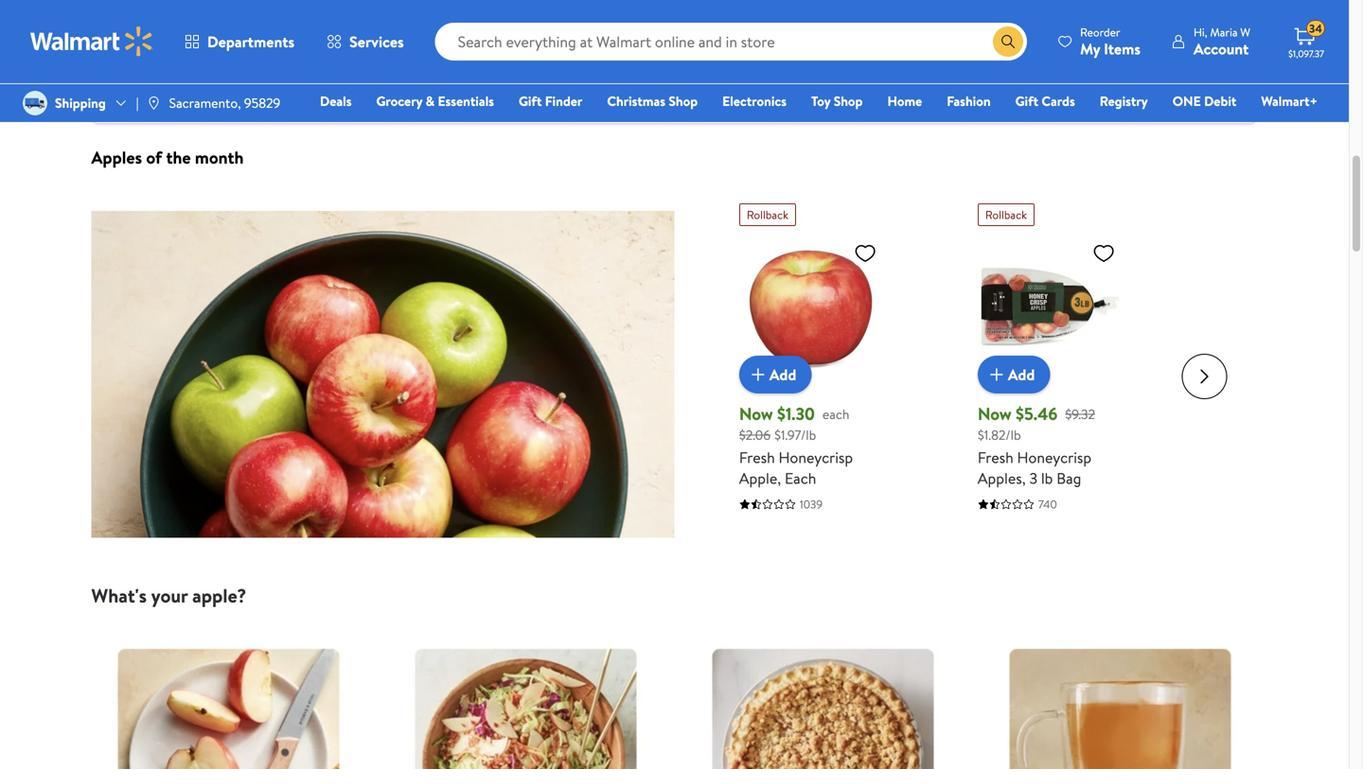 Task type: vqa. For each thing, say whether or not it's contained in the screenshot.
$300 in the TVs under $300 Find super-low prices on top TVs.
no



Task type: describe. For each thing, give the bounding box(es) containing it.
home link
[[879, 91, 931, 111]]

reorder my items
[[1081, 24, 1141, 59]]

fresh inside now $1.30 each $2.06 $1.97/lb fresh honeycrisp apple, each
[[740, 448, 775, 469]]

apple,
[[740, 469, 781, 489]]

toy
[[812, 92, 831, 110]]

electronics
[[723, 92, 787, 110]]

shipping
[[55, 94, 106, 112]]

grocery
[[376, 92, 423, 110]]

lb
[[1042, 469, 1054, 489]]

740
[[1039, 497, 1058, 513]]

toy shop link
[[803, 91, 872, 111]]

sacramento, 95829
[[169, 94, 281, 112]]

add to favorites list, fresh honeycrisp apple, each image
[[854, 241, 877, 265]]

registry
[[1100, 92, 1149, 110]]

deals
[[320, 92, 352, 110]]

electronics link
[[714, 91, 796, 111]]

now for now $1.30
[[740, 403, 774, 426]]

rollback for $5.46
[[986, 207, 1027, 223]]

christmas
[[607, 92, 666, 110]]

fresh honeycrisp apples, 3 lb bag image
[[978, 234, 1123, 379]]

one
[[1173, 92, 1202, 110]]

 image for sacramento, 95829
[[146, 96, 162, 111]]

product group containing now $1.30
[[740, 196, 885, 554]]

apples of the month image
[[91, 211, 675, 538]]

search icon image
[[1001, 34, 1016, 49]]

grocery & essentials link
[[368, 91, 503, 111]]

gift cards link
[[1007, 91, 1084, 111]]

$1,097.37
[[1289, 47, 1325, 60]]

add to favorites list, fresh honeycrisp apples, 3 lb bag image
[[1093, 241, 1116, 265]]

maria
[[1211, 24, 1238, 40]]

add to cart image for now $1.30
[[747, 364, 770, 387]]

registry link
[[1092, 91, 1157, 111]]

gift cards
[[1016, 92, 1076, 110]]

$2.06
[[740, 426, 771, 445]]

fashion link
[[939, 91, 1000, 111]]

gift for gift cards
[[1016, 92, 1039, 110]]

each
[[823, 405, 850, 424]]

hi,
[[1194, 24, 1208, 40]]

services button
[[311, 19, 420, 64]]

walmart+ link
[[1253, 91, 1327, 111]]

reorder
[[1081, 24, 1121, 40]]

product group containing now $5.46
[[978, 196, 1123, 554]]

95829
[[244, 94, 281, 112]]

next slide for one and two sku list image
[[1182, 354, 1228, 400]]

add to cart image for now $5.46
[[986, 364, 1009, 387]]

debit
[[1205, 92, 1237, 110]]

gift finder
[[519, 92, 583, 110]]

&
[[426, 92, 435, 110]]

add for $1.30
[[770, 365, 797, 385]]

each
[[785, 469, 817, 489]]

now $5.46 $9.32 $1.82/lb fresh honeycrisp apples, 3 lb bag
[[978, 403, 1096, 489]]

now $1.30 each $2.06 $1.97/lb fresh honeycrisp apple, each
[[740, 403, 853, 489]]

my
[[1081, 38, 1101, 59]]



Task type: locate. For each thing, give the bounding box(es) containing it.
now for now $5.46
[[978, 403, 1012, 426]]

0 horizontal spatial gift
[[519, 92, 542, 110]]

home
[[888, 92, 923, 110]]

apples
[[91, 146, 142, 170]]

Walmart Site-Wide search field
[[435, 23, 1028, 61]]

Search search field
[[435, 23, 1028, 61]]

sacramento,
[[169, 94, 241, 112]]

now inside now $5.46 $9.32 $1.82/lb fresh honeycrisp apples, 3 lb bag
[[978, 403, 1012, 426]]

one debit
[[1173, 92, 1237, 110]]

one debit link
[[1165, 91, 1246, 111]]

3
[[1030, 469, 1038, 489]]

honeycrisp inside now $1.30 each $2.06 $1.97/lb fresh honeycrisp apple, each
[[779, 448, 853, 469]]

now left $5.46
[[978, 403, 1012, 426]]

fresh down the $2.06
[[740, 448, 775, 469]]

your
[[151, 583, 188, 610]]

what's
[[91, 583, 147, 610]]

1 add to cart image from the left
[[747, 364, 770, 387]]

0 horizontal spatial  image
[[23, 91, 47, 116]]

add button for $5.46
[[978, 356, 1051, 394]]

apples,
[[978, 469, 1026, 489]]

rollback
[[747, 207, 789, 223], [986, 207, 1027, 223]]

add
[[770, 365, 797, 385], [1009, 365, 1036, 385]]

add up $1.30
[[770, 365, 797, 385]]

0 horizontal spatial add button
[[740, 356, 812, 394]]

walmart+
[[1262, 92, 1318, 110]]

1 horizontal spatial fresh
[[978, 448, 1014, 469]]

finder
[[545, 92, 583, 110]]

walmart image
[[30, 27, 153, 57]]

1 horizontal spatial now
[[978, 403, 1012, 426]]

region
[[91, 146, 1258, 562]]

shop for toy shop
[[834, 92, 863, 110]]

essentials
[[438, 92, 494, 110]]

1 shop from the left
[[669, 92, 698, 110]]

1 now from the left
[[740, 403, 774, 426]]

fresh
[[740, 448, 775, 469], [978, 448, 1014, 469]]

1 add from the left
[[770, 365, 797, 385]]

fresh inside now $5.46 $9.32 $1.82/lb fresh honeycrisp apples, 3 lb bag
[[978, 448, 1014, 469]]

add button up $5.46
[[978, 356, 1051, 394]]

$9.32
[[1066, 405, 1096, 424]]

add up $5.46
[[1009, 365, 1036, 385]]

1 horizontal spatial gift
[[1016, 92, 1039, 110]]

apple?
[[192, 583, 247, 610]]

add to cart image
[[747, 364, 770, 387], [986, 364, 1009, 387]]

shop
[[669, 92, 698, 110], [834, 92, 863, 110]]

1 add button from the left
[[740, 356, 812, 394]]

add button for $1.30
[[740, 356, 812, 394]]

add button up $1.30
[[740, 356, 812, 394]]

1 rollback from the left
[[747, 207, 789, 223]]

 image
[[23, 91, 47, 116], [146, 96, 162, 111]]

add for $5.46
[[1009, 365, 1036, 385]]

of
[[146, 146, 162, 170]]

shop for christmas shop
[[669, 92, 698, 110]]

2 fresh from the left
[[978, 448, 1014, 469]]

0 horizontal spatial add to cart image
[[747, 364, 770, 387]]

grocery & essentials
[[376, 92, 494, 110]]

toy shop
[[812, 92, 863, 110]]

1 horizontal spatial add
[[1009, 365, 1036, 385]]

2 rollback from the left
[[986, 207, 1027, 223]]

2 shop from the left
[[834, 92, 863, 110]]

1 product group from the left
[[740, 196, 885, 554]]

add to cart image up the $2.06
[[747, 364, 770, 387]]

1 horizontal spatial rollback
[[986, 207, 1027, 223]]

$1.30
[[778, 403, 815, 426]]

0 horizontal spatial product group
[[740, 196, 885, 554]]

0 horizontal spatial honeycrisp
[[779, 448, 853, 469]]

1 gift from the left
[[519, 92, 542, 110]]

fashion
[[947, 92, 991, 110]]

what's your apple?
[[91, 583, 247, 610]]

2 add to cart image from the left
[[986, 364, 1009, 387]]

 image for shipping
[[23, 91, 47, 116]]

$1.82/lb
[[978, 426, 1022, 445]]

honeycrisp inside now $5.46 $9.32 $1.82/lb fresh honeycrisp apples, 3 lb bag
[[1018, 448, 1092, 469]]

account
[[1194, 38, 1249, 59]]

1039
[[800, 497, 823, 513]]

gift left "finder"
[[519, 92, 542, 110]]

1 fresh from the left
[[740, 448, 775, 469]]

gift
[[519, 92, 542, 110], [1016, 92, 1039, 110]]

fresh honeycrisp apple, each image
[[740, 234, 885, 379]]

1 horizontal spatial shop
[[834, 92, 863, 110]]

rollback for $1.30
[[747, 207, 789, 223]]

1 horizontal spatial honeycrisp
[[1018, 448, 1092, 469]]

christmas shop
[[607, 92, 698, 110]]

0 horizontal spatial rollback
[[747, 207, 789, 223]]

items
[[1104, 38, 1141, 59]]

 image right |
[[146, 96, 162, 111]]

gift left cards
[[1016, 92, 1039, 110]]

the
[[166, 146, 191, 170]]

0 horizontal spatial add
[[770, 365, 797, 385]]

now inside now $1.30 each $2.06 $1.97/lb fresh honeycrisp apple, each
[[740, 403, 774, 426]]

2 now from the left
[[978, 403, 1012, 426]]

month
[[195, 146, 244, 170]]

shop right christmas on the left top of the page
[[669, 92, 698, 110]]

1 horizontal spatial add button
[[978, 356, 1051, 394]]

honeycrisp
[[779, 448, 853, 469], [1018, 448, 1092, 469]]

2 add button from the left
[[978, 356, 1051, 394]]

departments
[[207, 31, 295, 52]]

fresh down $1.82/lb
[[978, 448, 1014, 469]]

services
[[350, 31, 404, 52]]

honeycrisp down the $1.97/lb
[[779, 448, 853, 469]]

2 honeycrisp from the left
[[1018, 448, 1092, 469]]

0 horizontal spatial shop
[[669, 92, 698, 110]]

1 horizontal spatial add to cart image
[[986, 364, 1009, 387]]

list
[[80, 608, 1270, 770]]

$1.97/lb
[[775, 426, 817, 445]]

 image left shipping
[[23, 91, 47, 116]]

deals link
[[312, 91, 360, 111]]

bag
[[1057, 469, 1082, 489]]

apples of the month
[[91, 146, 244, 170]]

christmas shop link
[[599, 91, 707, 111]]

34
[[1310, 21, 1323, 37]]

1 horizontal spatial  image
[[146, 96, 162, 111]]

0 horizontal spatial now
[[740, 403, 774, 426]]

now
[[740, 403, 774, 426], [978, 403, 1012, 426]]

$5.46
[[1016, 403, 1058, 426]]

|
[[136, 94, 139, 112]]

region containing apples of the month
[[91, 146, 1258, 562]]

gift finder link
[[510, 91, 591, 111]]

1 honeycrisp from the left
[[779, 448, 853, 469]]

2 add from the left
[[1009, 365, 1036, 385]]

hi, maria w account
[[1194, 24, 1251, 59]]

2 product group from the left
[[978, 196, 1123, 554]]

add button
[[740, 356, 812, 394], [978, 356, 1051, 394]]

honeycrisp down $5.46
[[1018, 448, 1092, 469]]

0 horizontal spatial fresh
[[740, 448, 775, 469]]

add to cart image up $1.82/lb
[[986, 364, 1009, 387]]

shop right toy
[[834, 92, 863, 110]]

product group
[[740, 196, 885, 554], [978, 196, 1123, 554]]

2 gift from the left
[[1016, 92, 1039, 110]]

gift for gift finder
[[519, 92, 542, 110]]

now left $1.30
[[740, 403, 774, 426]]

1 horizontal spatial product group
[[978, 196, 1123, 554]]

w
[[1241, 24, 1251, 40]]

departments button
[[169, 19, 311, 64]]

cards
[[1042, 92, 1076, 110]]



